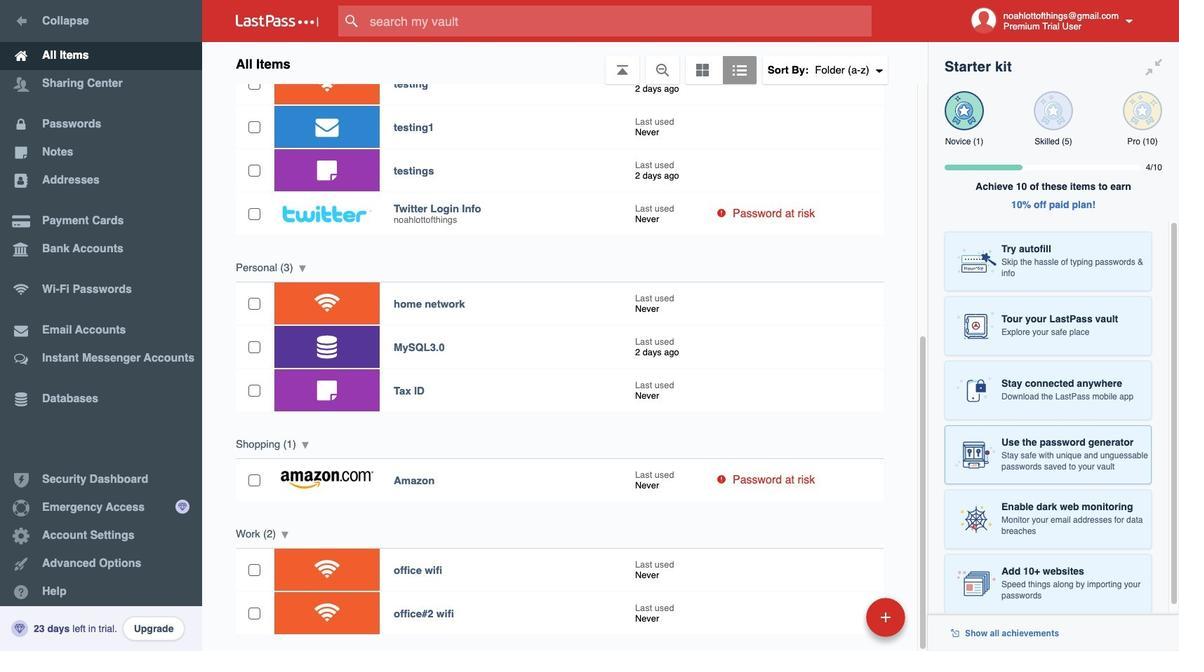 Task type: locate. For each thing, give the bounding box(es) containing it.
new item navigation
[[770, 594, 914, 652]]

new item element
[[770, 598, 910, 638]]

vault options navigation
[[202, 42, 928, 84]]

main navigation navigation
[[0, 0, 202, 652]]



Task type: vqa. For each thing, say whether or not it's contained in the screenshot.
"New Item" icon
no



Task type: describe. For each thing, give the bounding box(es) containing it.
search my vault text field
[[338, 6, 899, 36]]

lastpass image
[[236, 15, 319, 27]]

Search search field
[[338, 6, 899, 36]]



